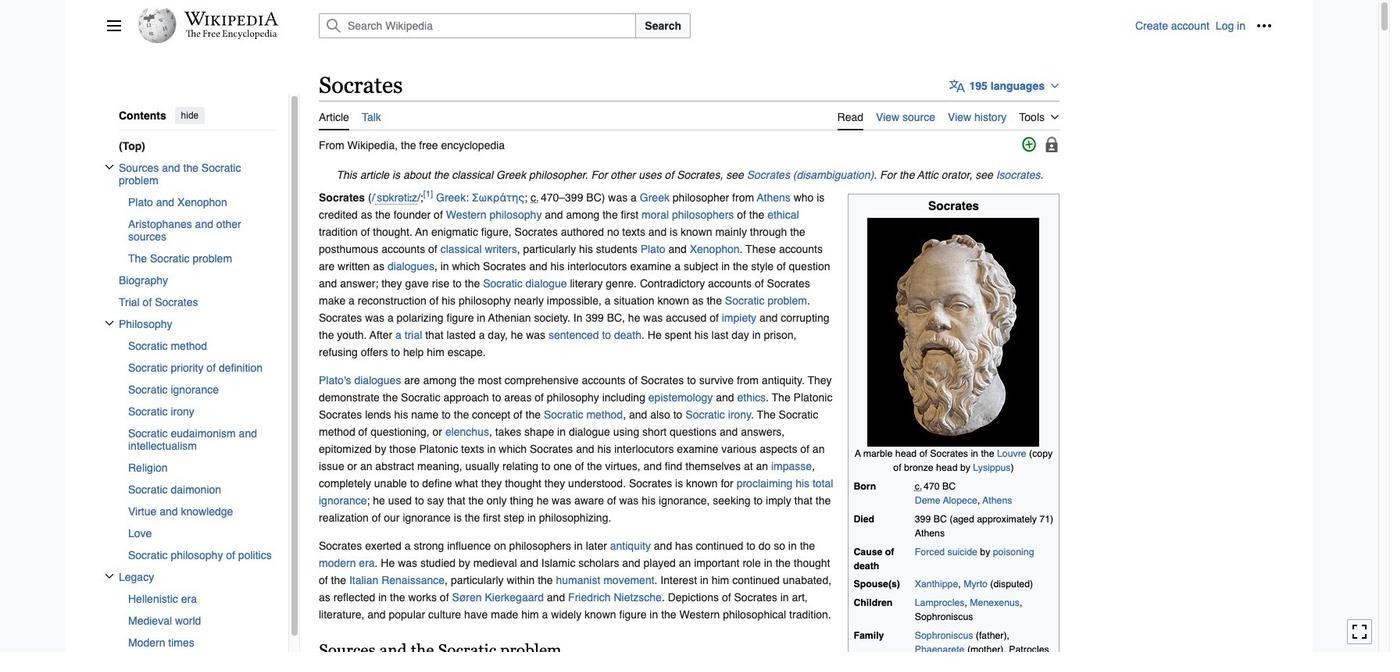 Task type: locate. For each thing, give the bounding box(es) containing it.
2 x small image from the top
[[105, 572, 114, 581]]

x small image
[[105, 162, 114, 171]]

main content
[[313, 70, 1272, 653]]

x small image
[[105, 318, 114, 328], [105, 572, 114, 581]]

page semi-protected image
[[1044, 136, 1060, 152]]

personal tools navigation
[[1136, 13, 1277, 38]]

1 x small image from the top
[[105, 318, 114, 328]]

note
[[319, 166, 1060, 183]]

wikipedia image
[[184, 12, 278, 26]]

None search field
[[300, 13, 1136, 38]]

0 vertical spatial x small image
[[105, 318, 114, 328]]

1 vertical spatial x small image
[[105, 572, 114, 581]]



Task type: vqa. For each thing, say whether or not it's contained in the screenshot.
Search Wikipedia search field
yes



Task type: describe. For each thing, give the bounding box(es) containing it.
fullscreen image
[[1352, 625, 1368, 640]]

language progressive image
[[949, 78, 965, 94]]

log in and more options image
[[1257, 18, 1272, 34]]

this is a good article. click here for more information. image
[[1022, 136, 1036, 152]]

a marble head of socrates image
[[868, 218, 1040, 447]]

menu image
[[106, 18, 122, 34]]

the free encyclopedia image
[[186, 30, 277, 40]]

Search Wikipedia search field
[[319, 13, 636, 38]]



